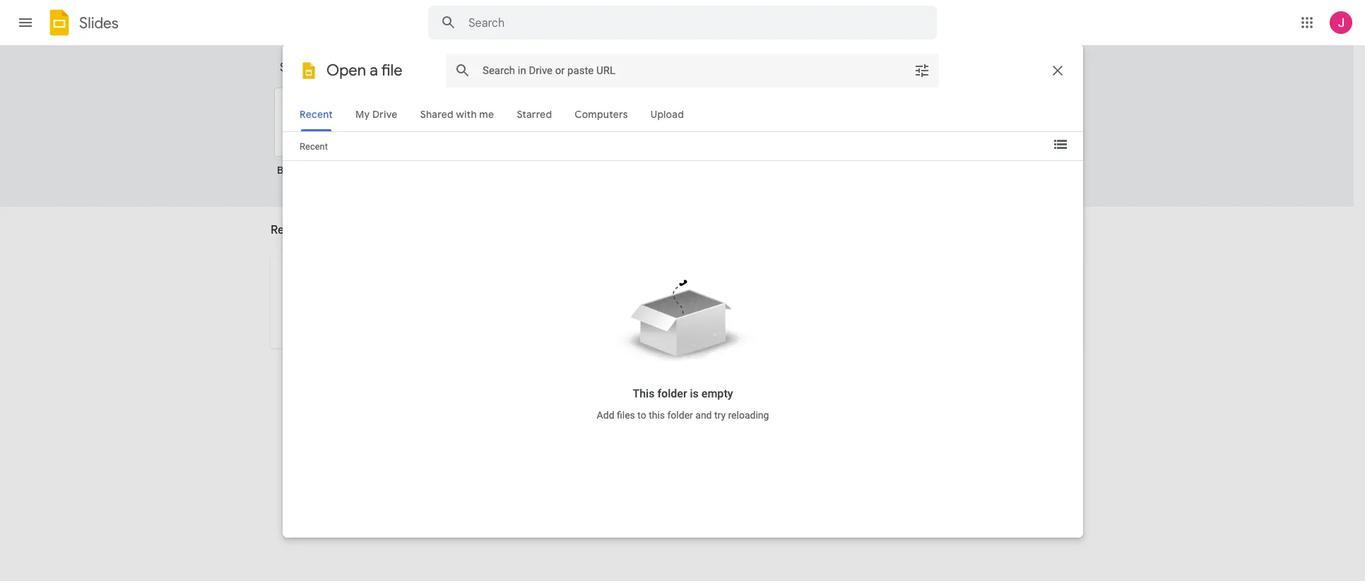 Task type: describe. For each thing, give the bounding box(es) containing it.
recent presentations heading
[[271, 207, 384, 252]]

start a new presentation
[[280, 61, 406, 75]]

blank option
[[274, 88, 396, 187]]

click
[[586, 307, 611, 321]]

2 option from the left
[[543, 88, 665, 187]]

template
[[917, 61, 961, 73]]

a inside heading
[[308, 61, 314, 75]]

2 recent from the top
[[271, 229, 303, 242]]

slides link
[[45, 8, 119, 40]]

presentations inside heading
[[311, 223, 384, 237]]

no presentations yet region
[[271, 286, 1083, 321]]

main menu image
[[17, 14, 34, 31]]

4 option from the left
[[811, 88, 934, 187]]

to
[[623, 307, 633, 321]]

presentations inside the no presentations yet click + to create a new presentation.
[[638, 286, 716, 300]]

blank list box
[[274, 85, 1087, 208]]

Search bar text field
[[469, 16, 902, 30]]

recent inside recent presentations heading
[[271, 223, 308, 237]]

a inside the no presentations yet click + to create a new presentation.
[[670, 307, 676, 321]]

create
[[635, 307, 667, 321]]

presentation.
[[702, 307, 768, 321]]

+
[[613, 307, 620, 321]]



Task type: locate. For each thing, give the bounding box(es) containing it.
start a new presentation heading
[[280, 45, 908, 90]]

start
[[280, 61, 305, 75]]

1 horizontal spatial a
[[670, 307, 676, 321]]

gallery
[[964, 61, 997, 73]]

yet
[[719, 286, 736, 300]]

new right create
[[679, 307, 699, 321]]

5 option from the left
[[946, 88, 1068, 187]]

1 vertical spatial a
[[670, 307, 676, 321]]

3 option from the left
[[677, 88, 799, 187]]

template gallery button
[[908, 54, 1029, 80]]

1 option from the left
[[409, 88, 531, 191]]

new inside heading
[[317, 61, 338, 75]]

None search field
[[428, 6, 937, 40]]

presentation
[[341, 61, 406, 75]]

1 horizontal spatial new
[[679, 307, 699, 321]]

new
[[317, 61, 338, 75], [679, 307, 699, 321]]

no presentations yet click + to create a new presentation.
[[586, 286, 768, 321]]

recent
[[271, 223, 308, 237], [271, 229, 303, 242]]

presentations
[[311, 223, 384, 237], [306, 229, 370, 242], [638, 286, 716, 300]]

a
[[308, 61, 314, 75], [670, 307, 676, 321]]

template gallery
[[917, 61, 997, 73]]

0 vertical spatial new
[[317, 61, 338, 75]]

blank
[[277, 164, 303, 177]]

recent presentations
[[271, 223, 384, 237], [271, 229, 370, 242]]

2 recent presentations from the top
[[271, 229, 370, 242]]

no
[[619, 286, 635, 300]]

1 vertical spatial new
[[679, 307, 699, 321]]

search image
[[435, 8, 463, 37]]

0 horizontal spatial a
[[308, 61, 314, 75]]

0 horizontal spatial new
[[317, 61, 338, 75]]

0 vertical spatial a
[[308, 61, 314, 75]]

1 recent from the top
[[271, 223, 308, 237]]

new inside the no presentations yet click + to create a new presentation.
[[679, 307, 699, 321]]

option
[[409, 88, 531, 191], [543, 88, 665, 187], [677, 88, 799, 187], [811, 88, 934, 187], [946, 88, 1068, 187]]

a right start
[[308, 61, 314, 75]]

a right create
[[670, 307, 676, 321]]

1 recent presentations from the top
[[271, 223, 384, 237]]

slides
[[79, 13, 119, 32]]

new right start
[[317, 61, 338, 75]]



Task type: vqa. For each thing, say whether or not it's contained in the screenshot.
new in heading
yes



